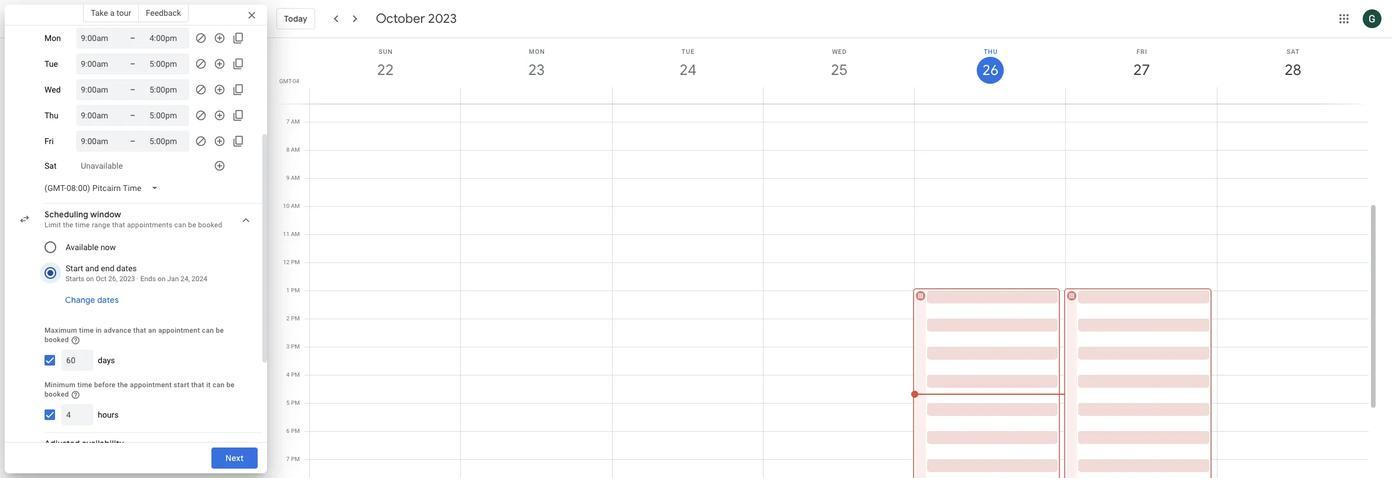 Task type: vqa. For each thing, say whether or not it's contained in the screenshot.


Task type: locate. For each thing, give the bounding box(es) containing it.
an
[[148, 326, 156, 335]]

that left an
[[133, 326, 146, 335]]

can down 2024
[[202, 326, 214, 335]]

booked down maximum at the left
[[45, 336, 69, 344]]

can inside minimum time before the appointment start that it can be booked
[[213, 381, 225, 389]]

0 horizontal spatial the
[[63, 221, 73, 229]]

5
[[286, 400, 290, 406]]

1 vertical spatial 7
[[286, 456, 290, 462]]

fri inside fri 27
[[1137, 48, 1148, 56]]

2 vertical spatial can
[[213, 381, 225, 389]]

pm right 12
[[291, 259, 300, 265]]

fri
[[1137, 48, 1148, 56], [45, 137, 54, 146]]

pm for 6 pm
[[291, 428, 300, 434]]

1 horizontal spatial the
[[118, 381, 128, 389]]

wed left start time on wednesdays text field
[[45, 85, 61, 94]]

2 pm from the top
[[291, 287, 300, 294]]

take a tour button
[[83, 4, 139, 22]]

2024
[[192, 275, 207, 283]]

0 horizontal spatial wed
[[45, 85, 61, 94]]

1 horizontal spatial thu
[[984, 48, 998, 56]]

can right appointments
[[174, 221, 186, 229]]

1 vertical spatial can
[[202, 326, 214, 335]]

tue 24
[[679, 48, 696, 80]]

1 vertical spatial sat
[[45, 161, 57, 171]]

available
[[66, 243, 99, 252]]

1 vertical spatial appointment
[[130, 381, 172, 389]]

0 horizontal spatial sat
[[45, 161, 57, 171]]

time left in
[[79, 326, 94, 335]]

tuesday, october 24 element
[[675, 57, 702, 84]]

friday, october 27 element
[[1129, 57, 1156, 84]]

– left end time on thursdays text field
[[130, 111, 135, 120]]

thu left start time on thursdays text box
[[45, 111, 58, 120]]

grid containing 22
[[272, 38, 1379, 478]]

1 vertical spatial booked
[[45, 336, 69, 344]]

Start time on Mondays text field
[[81, 31, 116, 45]]

be inside minimum time before the appointment start that it can be booked
[[227, 381, 235, 389]]

that for time
[[191, 381, 204, 389]]

thu for thu 26
[[984, 48, 998, 56]]

27
[[1133, 60, 1150, 80]]

the for time
[[118, 381, 128, 389]]

2 vertical spatial be
[[227, 381, 235, 389]]

sat up scheduling
[[45, 161, 57, 171]]

end
[[101, 264, 114, 273]]

1 horizontal spatial that
[[133, 326, 146, 335]]

2 vertical spatial booked
[[45, 390, 69, 398]]

1 vertical spatial that
[[133, 326, 146, 335]]

2 am from the top
[[291, 146, 300, 153]]

0 vertical spatial that
[[112, 221, 125, 229]]

0 horizontal spatial that
[[112, 221, 125, 229]]

0 vertical spatial 7
[[286, 118, 290, 125]]

adjusted availability
[[45, 438, 124, 449]]

1 vertical spatial be
[[216, 326, 224, 335]]

1 vertical spatial 2023
[[119, 275, 135, 283]]

1 – from the top
[[130, 33, 135, 43]]

the for window
[[63, 221, 73, 229]]

1 vertical spatial time
[[79, 326, 94, 335]]

mon left start time on mondays text box
[[45, 33, 61, 43]]

am right 11
[[291, 231, 300, 237]]

0 horizontal spatial on
[[86, 275, 94, 283]]

can right it
[[213, 381, 225, 389]]

0 vertical spatial appointment
[[158, 326, 200, 335]]

1 vertical spatial the
[[118, 381, 128, 389]]

0 vertical spatial be
[[188, 221, 196, 229]]

on left jan
[[158, 275, 166, 283]]

fri up 27 at top
[[1137, 48, 1148, 56]]

mon inside the mon 23
[[529, 48, 545, 56]]

4 – from the top
[[130, 111, 135, 120]]

0 horizontal spatial tue
[[45, 59, 58, 69]]

wed for wed
[[45, 85, 61, 94]]

booked for time
[[45, 390, 69, 398]]

booked
[[198, 221, 222, 229], [45, 336, 69, 344], [45, 390, 69, 398]]

mon for mon
[[45, 33, 61, 43]]

can
[[174, 221, 186, 229], [202, 326, 214, 335], [213, 381, 225, 389]]

7 pm from the top
[[291, 428, 300, 434]]

pm for 4 pm
[[291, 371, 300, 378]]

sat
[[1287, 48, 1300, 56], [45, 161, 57, 171]]

that inside scheduling window limit the time range that appointments can be booked
[[112, 221, 125, 229]]

time for maximum
[[79, 326, 94, 335]]

7 pm
[[286, 456, 300, 462]]

– right start time on wednesdays text field
[[130, 85, 135, 94]]

22
[[376, 60, 393, 80]]

End time on Tuesdays text field
[[150, 57, 185, 71]]

0 vertical spatial wed
[[832, 48, 847, 56]]

limit
[[45, 221, 61, 229]]

9 am
[[286, 175, 300, 181]]

– right start time on fridays text field
[[130, 137, 135, 146]]

1 vertical spatial wed
[[45, 85, 61, 94]]

24
[[679, 60, 696, 80]]

mon 23
[[528, 48, 545, 80]]

tue inside tue 24
[[682, 48, 695, 56]]

–
[[130, 33, 135, 43], [130, 59, 135, 69], [130, 85, 135, 94], [130, 111, 135, 120], [130, 137, 135, 146]]

4 pm
[[286, 371, 300, 378]]

wed up the "25"
[[832, 48, 847, 56]]

advance
[[104, 326, 131, 335]]

unavailable
[[81, 161, 123, 171]]

the inside minimum time before the appointment start that it can be booked
[[118, 381, 128, 389]]

thursday, october 26, today element
[[977, 57, 1004, 84]]

None field
[[40, 178, 167, 199]]

that for window
[[112, 221, 125, 229]]

1 vertical spatial tue
[[45, 59, 58, 69]]

gmt-04
[[279, 78, 299, 84]]

appointment left start
[[130, 381, 172, 389]]

12 pm
[[283, 259, 300, 265]]

1 on from the left
[[86, 275, 94, 283]]

0 horizontal spatial fri
[[45, 137, 54, 146]]

mon
[[45, 33, 61, 43], [529, 48, 545, 56]]

5 pm
[[286, 400, 300, 406]]

2 vertical spatial that
[[191, 381, 204, 389]]

3 pm
[[286, 343, 300, 350]]

thu up thursday, october 26, today element
[[984, 48, 998, 56]]

dates inside start and end dates starts on oct 26, 2023 · ends on jan 24, 2024
[[116, 264, 137, 273]]

8 pm from the top
[[291, 456, 300, 462]]

that down window
[[112, 221, 125, 229]]

appointment
[[158, 326, 200, 335], [130, 381, 172, 389]]

am right 10
[[291, 203, 300, 209]]

appointment right an
[[158, 326, 200, 335]]

End time on Wednesdays text field
[[150, 83, 185, 97]]

the down scheduling
[[63, 221, 73, 229]]

tue left start time on tuesdays text field
[[45, 59, 58, 69]]

booked up 2024
[[198, 221, 222, 229]]

tue
[[682, 48, 695, 56], [45, 59, 58, 69]]

3 pm from the top
[[291, 315, 300, 322]]

time left range
[[75, 221, 90, 229]]

0 vertical spatial booked
[[198, 221, 222, 229]]

2023 left ·
[[119, 275, 135, 283]]

fri 27
[[1133, 48, 1150, 80]]

pm
[[291, 259, 300, 265], [291, 287, 300, 294], [291, 315, 300, 322], [291, 343, 300, 350], [291, 371, 300, 378], [291, 400, 300, 406], [291, 428, 300, 434], [291, 456, 300, 462]]

0 vertical spatial 2023
[[428, 11, 457, 27]]

can inside scheduling window limit the time range that appointments can be booked
[[174, 221, 186, 229]]

– right start time on tuesdays text field
[[130, 59, 135, 69]]

1 7 from the top
[[286, 118, 290, 125]]

the
[[63, 221, 73, 229], [118, 381, 128, 389]]

28 column header
[[1217, 38, 1369, 104]]

available now
[[66, 243, 116, 252]]

start
[[174, 381, 189, 389]]

pm down 6 pm
[[291, 456, 300, 462]]

7 down 6
[[286, 456, 290, 462]]

1 horizontal spatial fri
[[1137, 48, 1148, 56]]

can inside maximum time in advance that an appointment can be booked
[[202, 326, 214, 335]]

the inside scheduling window limit the time range that appointments can be booked
[[63, 221, 73, 229]]

on down and
[[86, 275, 94, 283]]

pm right the 2
[[291, 315, 300, 322]]

0 vertical spatial sat
[[1287, 48, 1300, 56]]

7
[[286, 118, 290, 125], [286, 456, 290, 462]]

28
[[1284, 60, 1301, 80]]

– for mon
[[130, 33, 135, 43]]

0 vertical spatial mon
[[45, 33, 61, 43]]

that inside minimum time before the appointment start that it can be booked
[[191, 381, 204, 389]]

wed
[[832, 48, 847, 56], [45, 85, 61, 94]]

booked inside maximum time in advance that an appointment can be booked
[[45, 336, 69, 344]]

2 horizontal spatial be
[[227, 381, 235, 389]]

– down the tour
[[130, 33, 135, 43]]

am right the 8
[[291, 146, 300, 153]]

option group
[[40, 234, 241, 286]]

5 am from the top
[[291, 231, 300, 237]]

adjusted
[[45, 438, 80, 449]]

time inside minimum time before the appointment start that it can be booked
[[77, 381, 92, 389]]

2 7 from the top
[[286, 456, 290, 462]]

on
[[86, 275, 94, 283], [158, 275, 166, 283]]

fri for fri
[[45, 137, 54, 146]]

5 pm from the top
[[291, 371, 300, 378]]

time inside scheduling window limit the time range that appointments can be booked
[[75, 221, 90, 229]]

27 column header
[[1066, 38, 1218, 104]]

1 horizontal spatial wed
[[832, 48, 847, 56]]

pm right 4
[[291, 371, 300, 378]]

pm right "3" at the left
[[291, 343, 300, 350]]

10
[[283, 203, 290, 209]]

time inside maximum time in advance that an appointment can be booked
[[79, 326, 94, 335]]

3 – from the top
[[130, 85, 135, 94]]

dates down 26,
[[97, 295, 119, 305]]

7 for 7 pm
[[286, 456, 290, 462]]

dates up 26,
[[116, 264, 137, 273]]

wed inside wed 25
[[832, 48, 847, 56]]

fri for fri 27
[[1137, 48, 1148, 56]]

sat up 28
[[1287, 48, 1300, 56]]

change dates button
[[60, 286, 124, 314]]

1 horizontal spatial sat
[[1287, 48, 1300, 56]]

sat inside sat 28
[[1287, 48, 1300, 56]]

that inside maximum time in advance that an appointment can be booked
[[133, 326, 146, 335]]

26,
[[108, 275, 118, 283]]

0 vertical spatial fri
[[1137, 48, 1148, 56]]

gmt-
[[279, 78, 293, 84]]

am right 9
[[291, 175, 300, 181]]

sat for sat
[[45, 161, 57, 171]]

Start time on Fridays text field
[[81, 134, 116, 148]]

dates
[[116, 264, 137, 273], [97, 295, 119, 305]]

6
[[286, 428, 290, 434]]

0 horizontal spatial 2023
[[119, 275, 135, 283]]

24,
[[181, 275, 190, 283]]

tour
[[117, 8, 131, 18]]

1 horizontal spatial on
[[158, 275, 166, 283]]

1 pm from the top
[[291, 259, 300, 265]]

booked down minimum
[[45, 390, 69, 398]]

0 vertical spatial the
[[63, 221, 73, 229]]

1 horizontal spatial mon
[[529, 48, 545, 56]]

– for fri
[[130, 137, 135, 146]]

pm for 5 pm
[[291, 400, 300, 406]]

pm right 6
[[291, 428, 300, 434]]

sat for sat 28
[[1287, 48, 1300, 56]]

fri left start time on fridays text field
[[45, 137, 54, 146]]

take
[[91, 8, 108, 18]]

2 – from the top
[[130, 59, 135, 69]]

tue up '24' on the top left
[[682, 48, 695, 56]]

0 vertical spatial dates
[[116, 264, 137, 273]]

4 am from the top
[[291, 203, 300, 209]]

– for wed
[[130, 85, 135, 94]]

0 horizontal spatial mon
[[45, 33, 61, 43]]

0 vertical spatial time
[[75, 221, 90, 229]]

1 vertical spatial thu
[[45, 111, 58, 120]]

pm for 12 pm
[[291, 259, 300, 265]]

october 2023
[[376, 11, 457, 27]]

0 horizontal spatial be
[[188, 221, 196, 229]]

window
[[90, 209, 121, 220]]

am up 8 am at the left
[[291, 118, 300, 125]]

2 vertical spatial time
[[77, 381, 92, 389]]

7 up the 8
[[286, 118, 290, 125]]

the right before
[[118, 381, 128, 389]]

be inside scheduling window limit the time range that appointments can be booked
[[188, 221, 196, 229]]

1 vertical spatial mon
[[529, 48, 545, 56]]

2
[[286, 315, 290, 322]]

2 horizontal spatial that
[[191, 381, 204, 389]]

0 vertical spatial thu
[[984, 48, 998, 56]]

am for 11 am
[[291, 231, 300, 237]]

04
[[293, 78, 299, 84]]

sunday, october 22 element
[[372, 57, 399, 84]]

thu inside thu 26
[[984, 48, 998, 56]]

0 horizontal spatial thu
[[45, 111, 58, 120]]

pm for 2 pm
[[291, 315, 300, 322]]

pm right the 5
[[291, 400, 300, 406]]

End time on Mondays text field
[[150, 31, 185, 45]]

that left it
[[191, 381, 204, 389]]

1 am from the top
[[291, 118, 300, 125]]

2023
[[428, 11, 457, 27], [119, 275, 135, 283]]

0 vertical spatial can
[[174, 221, 186, 229]]

pm right "1"
[[291, 287, 300, 294]]

before
[[94, 381, 116, 389]]

booked inside scheduling window limit the time range that appointments can be booked
[[198, 221, 222, 229]]

1 horizontal spatial be
[[216, 326, 224, 335]]

dates inside button
[[97, 295, 119, 305]]

7 for 7 am
[[286, 118, 290, 125]]

mon up 23
[[529, 48, 545, 56]]

change
[[65, 295, 95, 305]]

minimum
[[45, 381, 76, 389]]

jan
[[167, 275, 179, 283]]

6 pm from the top
[[291, 400, 300, 406]]

3 am from the top
[[291, 175, 300, 181]]

be
[[188, 221, 196, 229], [216, 326, 224, 335], [227, 381, 235, 389]]

can for window
[[174, 221, 186, 229]]

grid
[[272, 38, 1379, 478]]

can for time
[[213, 381, 225, 389]]

pm for 3 pm
[[291, 343, 300, 350]]

5 – from the top
[[130, 137, 135, 146]]

2023 right 'october'
[[428, 11, 457, 27]]

Minimum amount of hours before the start of the appointment that it can be booked number field
[[66, 404, 88, 425]]

thu for thu
[[45, 111, 58, 120]]

1 vertical spatial dates
[[97, 295, 119, 305]]

8
[[286, 146, 290, 153]]

9
[[286, 175, 290, 181]]

1 vertical spatial fri
[[45, 137, 54, 146]]

4 pm from the top
[[291, 343, 300, 350]]

1
[[286, 287, 290, 294]]

1 horizontal spatial tue
[[682, 48, 695, 56]]

booked inside minimum time before the appointment start that it can be booked
[[45, 390, 69, 398]]

availability
[[82, 438, 124, 449]]

23 column header
[[461, 38, 613, 104]]

am for 8 am
[[291, 146, 300, 153]]

starts
[[66, 275, 84, 283]]

be inside maximum time in advance that an appointment can be booked
[[216, 326, 224, 335]]

0 vertical spatial tue
[[682, 48, 695, 56]]

time left before
[[77, 381, 92, 389]]



Task type: describe. For each thing, give the bounding box(es) containing it.
·
[[137, 275, 139, 283]]

23
[[528, 60, 545, 80]]

8 am
[[286, 146, 300, 153]]

11
[[283, 231, 290, 237]]

6 pm
[[286, 428, 300, 434]]

10 am
[[283, 203, 300, 209]]

mon for mon 23
[[529, 48, 545, 56]]

4
[[286, 371, 290, 378]]

am for 7 am
[[291, 118, 300, 125]]

be for time
[[227, 381, 235, 389]]

hours
[[98, 410, 119, 419]]

Start time on Wednesdays text field
[[81, 83, 116, 97]]

saturday, october 28 element
[[1280, 57, 1307, 84]]

today
[[284, 13, 307, 24]]

time for minimum
[[77, 381, 92, 389]]

in
[[96, 326, 102, 335]]

next button
[[211, 444, 258, 472]]

am for 9 am
[[291, 175, 300, 181]]

pm for 7 pm
[[291, 456, 300, 462]]

scheduling
[[45, 209, 88, 220]]

oct
[[96, 275, 107, 283]]

start
[[66, 264, 83, 273]]

appointment inside maximum time in advance that an appointment can be booked
[[158, 326, 200, 335]]

– for thu
[[130, 111, 135, 120]]

october
[[376, 11, 425, 27]]

7 am
[[286, 118, 300, 125]]

minimum time before the appointment start that it can be booked
[[45, 381, 235, 398]]

3
[[286, 343, 290, 350]]

am for 10 am
[[291, 203, 300, 209]]

pm for 1 pm
[[291, 287, 300, 294]]

feedback
[[146, 8, 181, 18]]

booked for window
[[198, 221, 222, 229]]

days
[[98, 356, 115, 365]]

sat 28
[[1284, 48, 1301, 80]]

26 column header
[[915, 38, 1067, 104]]

next
[[225, 453, 244, 463]]

1 horizontal spatial 2023
[[428, 11, 457, 27]]

maximum time in advance that an appointment can be booked
[[45, 326, 224, 344]]

take a tour
[[91, 8, 131, 18]]

ends
[[140, 275, 156, 283]]

feedback button
[[139, 4, 189, 22]]

– for tue
[[130, 59, 135, 69]]

option group containing available now
[[40, 234, 241, 286]]

and
[[85, 264, 99, 273]]

wed 25
[[830, 48, 847, 80]]

appointments
[[127, 221, 173, 229]]

End time on Fridays text field
[[150, 134, 185, 148]]

Maximum days in advance that an appointment can be booked number field
[[66, 350, 88, 371]]

25
[[830, 60, 847, 80]]

11 am
[[283, 231, 300, 237]]

start and end dates starts on oct 26, 2023 · ends on jan 24, 2024
[[66, 264, 207, 283]]

wednesday, october 25 element
[[826, 57, 853, 84]]

maximum
[[45, 326, 77, 335]]

26
[[982, 61, 998, 80]]

25 column header
[[763, 38, 915, 104]]

be for window
[[188, 221, 196, 229]]

sun 22
[[376, 48, 393, 80]]

End time on Thursdays text field
[[150, 108, 185, 122]]

today button
[[277, 5, 315, 33]]

Start time on Thursdays text field
[[81, 108, 116, 122]]

thu 26
[[982, 48, 998, 80]]

change dates
[[65, 295, 119, 305]]

a
[[110, 8, 115, 18]]

scheduling window limit the time range that appointments can be booked
[[45, 209, 222, 229]]

it
[[206, 381, 211, 389]]

2023 inside start and end dates starts on oct 26, 2023 · ends on jan 24, 2024
[[119, 275, 135, 283]]

22 column header
[[309, 38, 461, 104]]

wed for wed 25
[[832, 48, 847, 56]]

24 column header
[[612, 38, 764, 104]]

Start time on Tuesdays text field
[[81, 57, 116, 71]]

2 pm
[[286, 315, 300, 322]]

monday, october 23 element
[[523, 57, 550, 84]]

tue for tue
[[45, 59, 58, 69]]

12
[[283, 259, 290, 265]]

now
[[101, 243, 116, 252]]

range
[[92, 221, 110, 229]]

tue for tue 24
[[682, 48, 695, 56]]

1 pm
[[286, 287, 300, 294]]

sun
[[379, 48, 393, 56]]

2 on from the left
[[158, 275, 166, 283]]

appointment inside minimum time before the appointment start that it can be booked
[[130, 381, 172, 389]]



